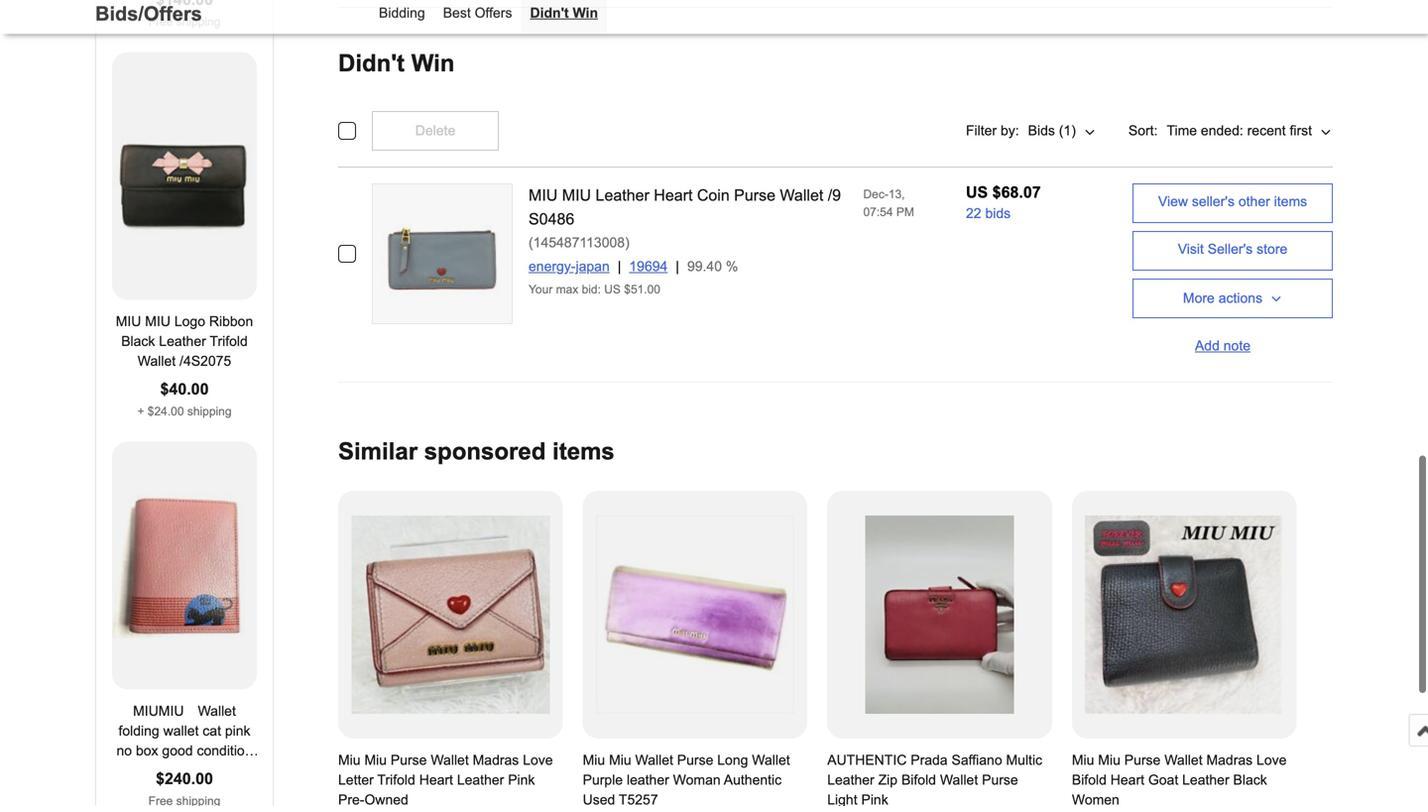 Task type: locate. For each thing, give the bounding box(es) containing it.
good
[[162, 743, 193, 759]]

win down best
[[411, 50, 455, 76]]

store
[[1257, 242, 1288, 257]]

1 horizontal spatial black
[[1233, 773, 1267, 788]]

didn't right offers
[[530, 9, 569, 25]]

+
[[137, 405, 144, 418]]

1 horizontal spatial win
[[573, 9, 598, 25]]

0 horizontal spatial didn't
[[338, 50, 405, 76]]

$40.00 text field
[[160, 380, 209, 398]]

1 horizontal spatial madras
[[1207, 753, 1253, 768]]

didn't win button
[[521, 0, 607, 37]]

2 madras from the left
[[1207, 753, 1253, 768]]

actions
[[1219, 291, 1263, 306]]

0 vertical spatial win
[[573, 9, 598, 25]]

0 vertical spatial didn't win
[[530, 9, 598, 25]]

1 horizontal spatial bifold
[[1072, 773, 1107, 788]]

$40.00 + $24.00 shipping
[[137, 380, 232, 418]]

0 vertical spatial us
[[966, 184, 988, 201]]

wallet inside miu miu leather heart coin purse wallet /9 s0486 ( 145487113008 )
[[780, 186, 824, 204]]

purse inside 'miu miu purse wallet madras love bifold heart goat leather black women'
[[1125, 753, 1161, 768]]

1 horizontal spatial pink
[[861, 793, 888, 806]]

didn't down bidding button
[[338, 50, 405, 76]]

love inside the miu miu purse wallet madras love letter trifold heart leather pink pre-owned
[[523, 753, 553, 768]]

didn't win
[[530, 9, 598, 25], [338, 50, 455, 76]]

love inside 'miu miu purse wallet madras love bifold heart goat leather black women'
[[1257, 753, 1287, 768]]

add
[[1195, 338, 1220, 354]]

0 horizontal spatial love
[[523, 753, 553, 768]]

items right sponsored
[[553, 438, 615, 465]]

bids
[[985, 206, 1011, 221]]

wallet inside 'miu miu purse wallet madras love bifold heart goat leather black women'
[[1165, 753, 1203, 768]]

win right offers
[[573, 9, 598, 25]]

heart left coin
[[654, 186, 693, 204]]

us
[[966, 184, 988, 201], [604, 283, 621, 296]]

99.40
[[687, 259, 722, 274]]

condition
[[197, 743, 252, 759]]

wallet inside the miu miu logo ribbon black leather trifold wallet /4s2075
[[138, 354, 176, 369]]

1 vertical spatial pink
[[861, 793, 888, 806]]

miu miu purse wallet madras love letter trifold heart leather pink pre-owned
[[338, 753, 553, 806]]

1 vertical spatial shipping
[[187, 405, 232, 418]]

heart
[[654, 186, 693, 204], [419, 773, 453, 788], [1111, 773, 1145, 788]]

miu miu purse wallet madras love bifold heart goat leather black women
[[1072, 753, 1287, 806]]

shipping right 'free'
[[176, 15, 221, 28]]

view seller's other items link
[[1133, 184, 1333, 223]]

bifold for miu
[[1072, 773, 1107, 788]]

0 horizontal spatial bifold
[[902, 773, 936, 788]]

pink inside the miu miu purse wallet madras love letter trifold heart leather pink pre-owned
[[508, 773, 535, 788]]

(1)
[[1059, 123, 1076, 138]]

purse right coin
[[734, 186, 776, 204]]

bids (1) button
[[1027, 111, 1097, 151]]

1 horizontal spatial didn't
[[530, 9, 569, 25]]

0 horizontal spatial madras
[[473, 753, 519, 768]]

0 horizontal spatial black
[[121, 334, 155, 349]]

black inside the miu miu logo ribbon black leather trifold wallet /4s2075
[[121, 334, 155, 349]]

1 horizontal spatial heart
[[654, 186, 693, 204]]

leather inside the miu miu logo ribbon black leather trifold wallet /4s2075
[[159, 334, 206, 349]]

+ $24.00 shipping text field
[[137, 405, 232, 418]]

2 bifold from the left
[[1072, 773, 1107, 788]]

purse up owned
[[391, 753, 427, 768]]

your max bid: us $51.00
[[529, 283, 661, 296]]

miu miu wallet purse long wallet purple leather woman authentic used t5257
[[583, 753, 790, 806]]

0 horizontal spatial trifold
[[210, 334, 248, 349]]

$40.00
[[160, 380, 209, 398]]

didn't
[[530, 9, 569, 25], [338, 50, 405, 76]]

0 horizontal spatial us
[[604, 283, 621, 296]]

1 bifold from the left
[[902, 773, 936, 788]]

pink down zip
[[861, 793, 888, 806]]

shipping
[[176, 15, 221, 28], [187, 405, 232, 418]]

leather inside the miu miu purse wallet madras love letter trifold heart leather pink pre-owned
[[457, 773, 504, 788]]

1 horizontal spatial trifold
[[377, 773, 415, 788]]

$68.07
[[993, 184, 1041, 201]]

pm
[[897, 205, 914, 219]]

0 vertical spatial pink
[[508, 773, 535, 788]]

0 vertical spatial items
[[1274, 194, 1307, 209]]

pink inside authentic prada saffiano multic leather zip bifold wallet purse light pink
[[861, 793, 888, 806]]

purse up woman
[[677, 753, 714, 768]]

2 horizontal spatial heart
[[1111, 773, 1145, 788]]

1 horizontal spatial us
[[966, 184, 988, 201]]

bifold up women
[[1072, 773, 1107, 788]]

offers
[[475, 9, 512, 25]]

zip
[[878, 773, 898, 788]]

6 miu from the left
[[1098, 753, 1121, 768]]

love for black
[[1257, 753, 1287, 768]]

1 love from the left
[[523, 753, 553, 768]]

black
[[121, 334, 155, 349], [1233, 773, 1267, 788]]

energy-
[[529, 259, 576, 274]]

woman
[[673, 773, 721, 788]]

1 horizontal spatial love
[[1257, 753, 1287, 768]]

used
[[583, 793, 615, 806]]

0 horizontal spatial pink
[[508, 773, 535, 788]]

long
[[717, 753, 748, 768]]

s0486
[[529, 210, 575, 228]]

madras inside the miu miu purse wallet madras love letter trifold heart leather pink pre-owned
[[473, 753, 519, 768]]

1 vertical spatial trifold
[[377, 773, 415, 788]]

us up 22
[[966, 184, 988, 201]]

shipping inside $40.00 + $24.00 shipping
[[187, 405, 232, 418]]

more actions button
[[1133, 279, 1333, 318]]

purse
[[734, 186, 776, 204], [391, 753, 427, 768], [677, 753, 714, 768], [1125, 753, 1161, 768], [982, 773, 1018, 788]]

miu miu wallet purse long wallet purple leather woman authentic used t5257 link
[[583, 491, 808, 806]]

1 horizontal spatial didn't win
[[530, 9, 598, 25]]

black right goat
[[1233, 773, 1267, 788]]

shipping down $40.00 text box
[[187, 405, 232, 418]]

0 vertical spatial black
[[121, 334, 155, 349]]

dec-13, 07:54 pm
[[863, 187, 914, 219]]

heart right letter
[[419, 773, 453, 788]]

miumiu　wallet folding wallet cat pink no box good condition shipped from $240.00
[[117, 704, 252, 788]]

filter
[[966, 123, 997, 138]]

madras for pink
[[473, 753, 519, 768]]

(
[[529, 235, 533, 250]]

didn't win down bidding button
[[338, 50, 455, 76]]

bifold down prada
[[902, 773, 936, 788]]

didn't win right offers
[[530, 9, 598, 25]]

light
[[828, 793, 858, 806]]

heart left goat
[[1111, 773, 1145, 788]]

1 madras from the left
[[473, 753, 519, 768]]

purse down saffiano
[[982, 773, 1018, 788]]

logo
[[174, 314, 205, 329]]

trifold up owned
[[377, 773, 415, 788]]

miu miu purse wallet madras love letter trifold heart leather pink pre-owned link
[[338, 491, 563, 806]]

0 horizontal spatial items
[[553, 438, 615, 465]]

0 horizontal spatial didn't win
[[338, 50, 455, 76]]

None text field
[[156, 0, 213, 8], [148, 795, 221, 806], [156, 0, 213, 8], [148, 795, 221, 806]]

$240.00 text field
[[156, 770, 213, 788]]

items inside view seller's other items link
[[1274, 194, 1307, 209]]

bifold for prada
[[902, 773, 936, 788]]

bifold inside 'miu miu purse wallet madras love bifold heart goat leather black women'
[[1072, 773, 1107, 788]]

0 horizontal spatial heart
[[419, 773, 453, 788]]

authentic prada saffiano multic leather zip bifold wallet purse light pink link
[[828, 491, 1052, 806]]

2 miu from the left
[[364, 753, 387, 768]]

max
[[556, 283, 579, 296]]

shipped
[[144, 763, 193, 779]]

trifold
[[210, 334, 248, 349], [377, 773, 415, 788]]

authentic prada saffiano multic leather zip bifold wallet purse light pink
[[828, 753, 1043, 806]]

didn't inside button
[[530, 9, 569, 25]]

madras inside 'miu miu purse wallet madras love bifold heart goat leather black women'
[[1207, 753, 1253, 768]]

purse up goat
[[1125, 753, 1161, 768]]

bidding button
[[370, 0, 434, 37]]

love for pink
[[523, 753, 553, 768]]

trifold down the ribbon
[[210, 334, 248, 349]]

items
[[1274, 194, 1307, 209], [553, 438, 615, 465]]

1 vertical spatial black
[[1233, 773, 1267, 788]]

pink left purple
[[508, 773, 535, 788]]

purse inside miu miu wallet purse long wallet purple leather woman authentic used t5257
[[677, 753, 714, 768]]

1 horizontal spatial items
[[1274, 194, 1307, 209]]

leather inside 'miu miu purse wallet madras love bifold heart goat leather black women'
[[1183, 773, 1230, 788]]

1 vertical spatial items
[[553, 438, 615, 465]]

authentic
[[724, 773, 782, 788]]

1 vertical spatial win
[[411, 50, 455, 76]]

us right bid:
[[604, 283, 621, 296]]

letter
[[338, 773, 374, 788]]

miu miu leather heart coin purse wallet /9 s0486 link
[[529, 186, 841, 228]]

items right other
[[1274, 194, 1307, 209]]

$240.00
[[156, 770, 213, 788]]

add note
[[1195, 338, 1251, 354]]

filter by: bids (1)
[[966, 123, 1076, 138]]

black up +
[[121, 334, 155, 349]]

miu
[[338, 753, 361, 768], [364, 753, 387, 768], [583, 753, 605, 768], [609, 753, 631, 768], [1072, 753, 1095, 768], [1098, 753, 1121, 768]]

seller's
[[1208, 242, 1253, 257]]

your
[[529, 283, 553, 296]]

0 vertical spatial trifold
[[210, 334, 248, 349]]

bifold inside authentic prada saffiano multic leather zip bifold wallet purse light pink
[[902, 773, 936, 788]]

t5257
[[619, 793, 658, 806]]

0 vertical spatial didn't
[[530, 9, 569, 25]]

2 love from the left
[[1257, 753, 1287, 768]]

free
[[148, 15, 173, 28]]

bids/offers
[[95, 7, 202, 29]]

purse inside the miu miu purse wallet madras love letter trifold heart leather pink pre-owned
[[391, 753, 427, 768]]

1 miu from the left
[[338, 753, 361, 768]]

owned
[[364, 793, 408, 806]]



Task type: vqa. For each thing, say whether or not it's contained in the screenshot.
$240.00
yes



Task type: describe. For each thing, give the bounding box(es) containing it.
energy-japan link
[[529, 259, 629, 274]]

%
[[726, 259, 738, 274]]

bids
[[1028, 123, 1055, 138]]

1 vertical spatial didn't
[[338, 50, 405, 76]]

similar
[[338, 438, 418, 465]]

trifold inside the miu miu logo ribbon black leather trifold wallet /4s2075
[[210, 334, 248, 349]]

wallet inside the miu miu purse wallet madras love letter trifold heart leather pink pre-owned
[[431, 753, 469, 768]]

0 horizontal spatial win
[[411, 50, 455, 76]]

ended:
[[1201, 123, 1244, 138]]

women
[[1072, 793, 1120, 806]]

time ended: recent first button
[[1166, 111, 1333, 151]]

sort:
[[1129, 123, 1158, 138]]

bid:
[[582, 283, 601, 296]]

Free shipping text field
[[148, 15, 221, 28]]

madras for black
[[1207, 753, 1253, 768]]

first
[[1290, 123, 1312, 138]]

visit seller's store link
[[1133, 231, 1333, 271]]

pink
[[225, 724, 251, 739]]

purse inside authentic prada saffiano multic leather zip bifold wallet purse light pink
[[982, 773, 1018, 788]]

leather
[[627, 773, 669, 788]]

delete
[[415, 123, 456, 138]]

22
[[966, 206, 982, 221]]

purse inside miu miu leather heart coin purse wallet /9 s0486 ( 145487113008 )
[[734, 186, 776, 204]]

leather inside authentic prada saffiano multic leather zip bifold wallet purse light pink
[[828, 773, 875, 788]]

more
[[1183, 291, 1215, 306]]

miu miu leather heart coin purse wallet /9s0486 image
[[373, 185, 512, 323]]

free shipping link
[[112, 0, 257, 32]]

purple
[[583, 773, 623, 788]]

best offers button
[[434, 0, 521, 37]]

wallet inside authentic prada saffiano multic leather zip bifold wallet purse light pink
[[940, 773, 978, 788]]

similar sponsored items
[[338, 438, 615, 465]]

us $68.07 22 bids
[[966, 184, 1041, 221]]

99.40 %
[[687, 259, 738, 274]]

win inside button
[[573, 9, 598, 25]]

no
[[117, 743, 132, 759]]

from
[[197, 763, 225, 779]]

heart inside miu miu leather heart coin purse wallet /9 s0486 ( 145487113008 )
[[654, 186, 693, 204]]

5 miu from the left
[[1072, 753, 1095, 768]]

energy-japan
[[529, 259, 610, 274]]

/4s2075
[[180, 354, 231, 369]]

13,
[[889, 187, 905, 201]]

us inside us $68.07 22 bids
[[966, 184, 988, 201]]

note
[[1224, 338, 1251, 354]]

leather inside miu miu leather heart coin purse wallet /9 s0486 ( 145487113008 )
[[596, 186, 650, 204]]

black inside 'miu miu purse wallet madras love bifold heart goat leather black women'
[[1233, 773, 1267, 788]]

seller's
[[1192, 194, 1235, 209]]

coin
[[697, 186, 730, 204]]

miu miu logo ribbon black leather trifold wallet /4s2075
[[116, 314, 253, 369]]

4 miu from the left
[[609, 753, 631, 768]]

goat
[[1149, 773, 1179, 788]]

miu miu leather heart coin purse wallet /9 s0486 ( 145487113008 )
[[529, 186, 841, 250]]

authentic
[[828, 753, 907, 768]]

19694
[[629, 259, 668, 274]]

visit seller's store
[[1178, 242, 1288, 257]]

22 bids link
[[966, 206, 1011, 221]]

pink for leather
[[861, 793, 888, 806]]

pink for madras
[[508, 773, 535, 788]]

time
[[1167, 123, 1197, 138]]

$51.00
[[624, 283, 661, 296]]

19694 link
[[629, 259, 687, 274]]

box
[[136, 743, 158, 759]]

more actions
[[1183, 291, 1263, 306]]

1 vertical spatial didn't win
[[338, 50, 455, 76]]

miumiu　wallet
[[133, 704, 236, 719]]

delete button
[[372, 111, 499, 151]]

add note button
[[1133, 326, 1333, 366]]

recent
[[1247, 123, 1286, 138]]

trifold inside the miu miu purse wallet madras love letter trifold heart leather pink pre-owned
[[377, 773, 415, 788]]

3 miu from the left
[[583, 753, 605, 768]]

prada
[[911, 753, 948, 768]]

saffiano
[[952, 753, 1002, 768]]

wallet
[[163, 724, 199, 739]]

heart inside 'miu miu purse wallet madras love bifold heart goat leather black women'
[[1111, 773, 1145, 788]]

bidding
[[379, 9, 425, 25]]

ribbon
[[209, 314, 253, 329]]

multic
[[1006, 753, 1043, 768]]

pre-
[[338, 793, 364, 806]]

view seller's other items
[[1158, 194, 1307, 209]]

other
[[1239, 194, 1270, 209]]

)
[[625, 235, 630, 250]]

heart inside the miu miu purse wallet madras love letter trifold heart leather pink pre-owned
[[419, 773, 453, 788]]

07:54
[[863, 205, 893, 219]]

sort: time ended: recent first
[[1129, 123, 1312, 138]]

$24.00
[[148, 405, 184, 418]]

by:
[[1001, 123, 1019, 138]]

0 vertical spatial shipping
[[176, 15, 221, 28]]

view
[[1158, 194, 1188, 209]]

free shipping
[[148, 15, 221, 28]]

didn't win inside didn't win button
[[530, 9, 598, 25]]

1 vertical spatial us
[[604, 283, 621, 296]]

miu miu purse wallet madras love bifold heart goat leather black women link
[[1072, 491, 1297, 806]]

best offers
[[443, 9, 512, 25]]

folding
[[118, 724, 159, 739]]



